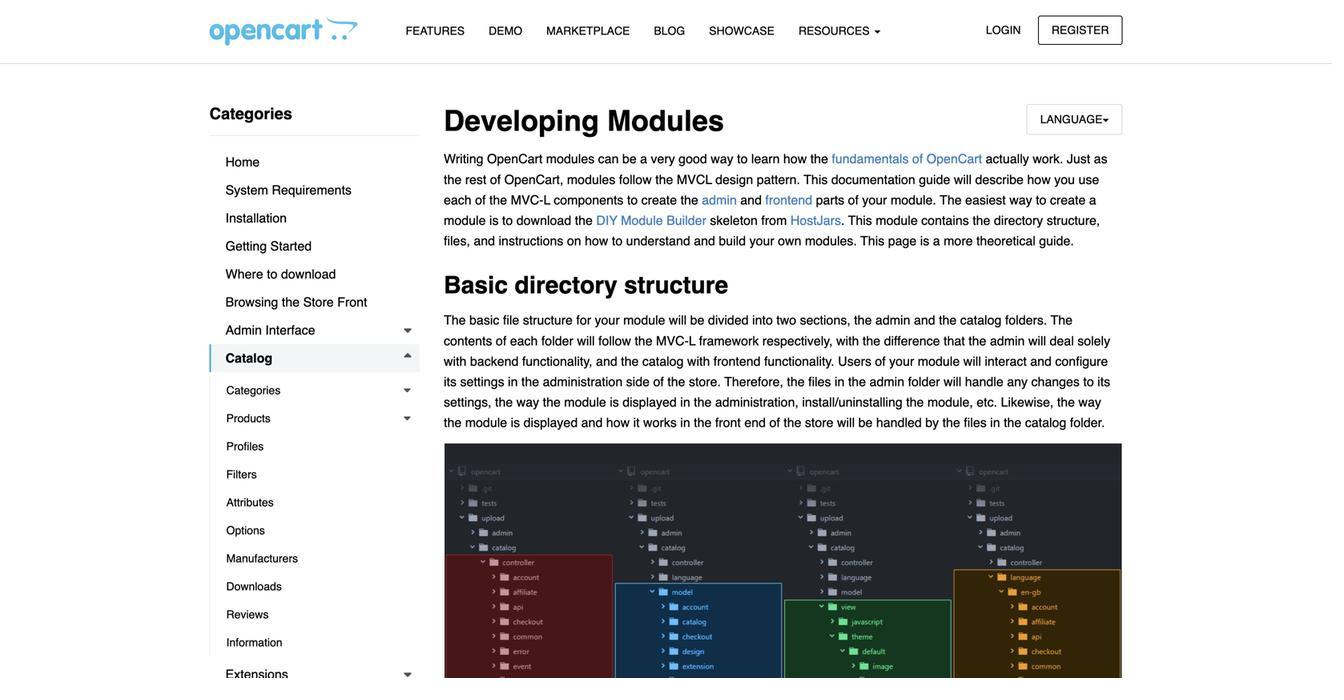 Task type: locate. For each thing, give the bounding box(es) containing it.
1 horizontal spatial create
[[1051, 193, 1086, 207]]

this
[[804, 172, 828, 187], [849, 213, 873, 228], [861, 234, 885, 249]]

that
[[944, 334, 966, 348]]

2 create from the left
[[1051, 193, 1086, 207]]

1 horizontal spatial be
[[691, 313, 705, 328]]

create up diy module builder link
[[642, 193, 677, 207]]

create inside parts of your module. the easiest way to create a module is to download the
[[1051, 193, 1086, 207]]

store
[[805, 416, 834, 431]]

module inside parts of your module. the easiest way to create a module is to download the
[[444, 213, 486, 228]]

hostjars link
[[791, 213, 842, 228]]

0 vertical spatial this
[[804, 172, 828, 187]]

0 vertical spatial each
[[444, 193, 472, 207]]

will right guide at top
[[954, 172, 972, 187]]

download down the getting started link on the top of the page
[[281, 267, 336, 282]]

0 horizontal spatial directory
[[515, 272, 618, 299]]

each down rest
[[444, 193, 472, 207]]

0 horizontal spatial a
[[641, 152, 648, 166]]

0 vertical spatial download
[[517, 213, 572, 228]]

its up settings,
[[444, 375, 457, 389]]

reviews
[[226, 609, 269, 622]]

interface
[[266, 323, 315, 338]]

of right parts
[[848, 193, 859, 207]]

1 horizontal spatial files
[[964, 416, 987, 431]]

way up design
[[711, 152, 734, 166]]

1 horizontal spatial each
[[510, 334, 538, 348]]

0 horizontal spatial opencart
[[487, 152, 543, 166]]

and right files,
[[474, 234, 495, 249]]

opencart up guide at top
[[927, 152, 983, 166]]

2 horizontal spatial be
[[859, 416, 873, 431]]

1 vertical spatial l
[[689, 334, 696, 348]]

the up contains
[[940, 193, 962, 207]]

1 horizontal spatial the
[[940, 193, 962, 207]]

be right 'can'
[[623, 152, 637, 166]]

1 horizontal spatial folder
[[909, 375, 941, 389]]

categories up products
[[226, 384, 281, 397]]

0 vertical spatial catalog
[[961, 313, 1002, 328]]

0 vertical spatial be
[[623, 152, 637, 166]]

is right page
[[921, 234, 930, 249]]

admin
[[702, 193, 737, 207], [876, 313, 911, 328], [991, 334, 1025, 348], [870, 375, 905, 389]]

for
[[577, 313, 592, 328]]

your right for
[[595, 313, 620, 328]]

0 vertical spatial follow
[[619, 172, 652, 187]]

1 vertical spatial mvc-
[[656, 334, 689, 348]]

displayed down administration
[[524, 416, 578, 431]]

attributes link
[[210, 489, 420, 517]]

directory up the theoretical on the right
[[995, 213, 1044, 228]]

difference
[[885, 334, 941, 348]]

options
[[226, 525, 265, 537]]

page
[[889, 234, 917, 249]]

2 horizontal spatial catalog
[[1026, 416, 1067, 431]]

file
[[503, 313, 520, 328]]

l inside actually work. just as the rest of opencart, modules follow the mvcl design pattern. this documentation guide will describe how you use each of the mvc-l components to create the
[[544, 193, 551, 207]]

admin up interact
[[991, 334, 1025, 348]]

0 horizontal spatial its
[[444, 375, 457, 389]]

each down file at the top left of page
[[510, 334, 538, 348]]

will up handle
[[964, 354, 982, 369]]

1 vertical spatial download
[[281, 267, 336, 282]]

categories link
[[210, 377, 420, 405]]

and down diy module builder skeleton from hostjars
[[694, 234, 716, 249]]

to right where
[[267, 267, 278, 282]]

1 vertical spatial follow
[[599, 334, 632, 348]]

is up basic
[[490, 213, 499, 228]]

directory up for
[[515, 272, 618, 299]]

products link
[[210, 405, 420, 433]]

catalog up side
[[643, 354, 684, 369]]

opencart
[[487, 152, 543, 166], [927, 152, 983, 166]]

how
[[784, 152, 807, 166], [1028, 172, 1051, 187], [585, 234, 609, 249], [607, 416, 630, 431]]

l left framework
[[689, 334, 696, 348]]

where to download
[[226, 267, 336, 282]]

1 vertical spatial a
[[1090, 193, 1097, 207]]

0 vertical spatial l
[[544, 193, 551, 207]]

1 vertical spatial folder
[[909, 375, 941, 389]]

module up files,
[[444, 213, 486, 228]]

will left divided
[[669, 313, 687, 328]]

each inside the basic file structure for your module will be divided into two sections, the admin and the catalog folders. the contents of each folder will follow the mvc-l framework respectively, with the difference that the admin will deal solely with backend functionality, and the catalog with frontend functionality. users of your module will interact and configure its settings in the administration side of the store. therefore, the files in the admin folder will handle any changes to its settings, the way the module is displayed in the administration, install/uninstalling the module, etc. likewise, the way the module is displayed and how it works in the front end of the store will be handled by the files in the catalog folder.
[[510, 334, 538, 348]]

where to download link
[[210, 260, 420, 289]]

each for of
[[444, 193, 472, 207]]

frontend
[[766, 193, 813, 207], [714, 354, 761, 369]]

1 horizontal spatial structure
[[624, 272, 729, 299]]

be left divided
[[691, 313, 705, 328]]

install/uninstalling
[[803, 395, 903, 410]]

a left more
[[934, 234, 941, 249]]

0 horizontal spatial frontend
[[714, 354, 761, 369]]

folder
[[542, 334, 574, 348], [909, 375, 941, 389]]

this inside actually work. just as the rest of opencart, modules follow the mvcl design pattern. this documentation guide will describe how you use each of the mvc-l components to create the
[[804, 172, 828, 187]]

follow
[[619, 172, 652, 187], [599, 334, 632, 348]]

folder up functionality,
[[542, 334, 574, 348]]

structure inside the basic file structure for your module will be divided into two sections, the admin and the catalog folders. the contents of each folder will follow the mvc-l framework respectively, with the difference that the admin will deal solely with backend functionality, and the catalog with frontend functionality. users of your module will interact and configure its settings in the administration side of the store. therefore, the files in the admin folder will handle any changes to its settings, the way the module is displayed in the administration, install/uninstalling the module, etc. likewise, the way the module is displayed and how it works in the front end of the store will be handled by the files in the catalog folder.
[[523, 313, 573, 328]]

1 vertical spatial modules
[[567, 172, 616, 187]]

1 vertical spatial this
[[849, 213, 873, 228]]

admin interface
[[226, 323, 315, 338]]

of up backend
[[496, 334, 507, 348]]

directory
[[995, 213, 1044, 228], [515, 272, 618, 299]]

0 horizontal spatial create
[[642, 193, 677, 207]]

1 horizontal spatial a
[[934, 234, 941, 249]]

way down describe
[[1010, 193, 1033, 207]]

your down from at top right
[[750, 234, 775, 249]]

mvc-
[[511, 193, 544, 207], [656, 334, 689, 348]]

catalog up that
[[961, 313, 1002, 328]]

mvc- inside the basic file structure for your module will be divided into two sections, the admin and the catalog folders. the contents of each folder will follow the mvc-l framework respectively, with the difference that the admin will deal solely with backend functionality, and the catalog with frontend functionality. users of your module will interact and configure its settings in the administration side of the store. therefore, the files in the admin folder will handle any changes to its settings, the way the module is displayed in the administration, install/uninstalling the module, etc. likewise, the way the module is displayed and how it works in the front end of the store will be handled by the files in the catalog folder.
[[656, 334, 689, 348]]

a inside parts of your module. the easiest way to create a module is to download the
[[1090, 193, 1097, 207]]

how left 'it'
[[607, 416, 630, 431]]

file struct image
[[444, 443, 1123, 679]]

filters
[[226, 468, 257, 481]]

instructions
[[499, 234, 564, 249]]

module right for
[[624, 313, 666, 328]]

resources link
[[787, 17, 893, 45]]

folder up "module,"
[[909, 375, 941, 389]]

admin up diy module builder skeleton from hostjars
[[702, 193, 737, 207]]

1 horizontal spatial frontend
[[766, 193, 813, 207]]

0 vertical spatial frontend
[[766, 193, 813, 207]]

mvcl
[[677, 172, 713, 187]]

with up users
[[837, 334, 860, 348]]

files down functionality.
[[809, 375, 832, 389]]

structure,
[[1047, 213, 1101, 228]]

to down configure
[[1084, 375, 1095, 389]]

displayed
[[623, 395, 677, 410], [524, 416, 578, 431]]

download up instructions
[[517, 213, 572, 228]]

in down store. at the right bottom of page
[[681, 395, 691, 410]]

structure down understand
[[624, 272, 729, 299]]

how right on
[[585, 234, 609, 249]]

2 vertical spatial a
[[934, 234, 941, 249]]

is down backend
[[511, 416, 520, 431]]

1 horizontal spatial l
[[689, 334, 696, 348]]

parts of your module. the easiest way to create a module is to download the
[[444, 193, 1097, 228]]

basic
[[444, 272, 508, 299]]

features
[[406, 24, 465, 37]]

to inside . this module contains the directory structure, files, and instructions on how to understand and build your own modules. this page is a more theoretical guide.
[[612, 234, 623, 249]]

guide.
[[1040, 234, 1075, 249]]

a down use
[[1090, 193, 1097, 207]]

1 horizontal spatial opencart
[[927, 152, 983, 166]]

the inside parts of your module. the easiest way to create a module is to download the
[[940, 193, 962, 207]]

by
[[926, 416, 939, 431]]

with down the contents
[[444, 354, 467, 369]]

0 horizontal spatial l
[[544, 193, 551, 207]]

components
[[554, 193, 624, 207]]

browsing the store front link
[[210, 289, 420, 317]]

way up folder.
[[1079, 395, 1102, 410]]

folders.
[[1006, 313, 1048, 328]]

handle
[[966, 375, 1004, 389]]

your inside parts of your module. the easiest way to create a module is to download the
[[863, 193, 888, 207]]

way inside parts of your module. the easiest way to create a module is to download the
[[1010, 193, 1033, 207]]

categories up home
[[210, 105, 292, 123]]

1 horizontal spatial download
[[517, 213, 572, 228]]

1 vertical spatial each
[[510, 334, 538, 348]]

front
[[716, 416, 741, 431]]

writing opencart modules can be a very good way to learn how the fundamentals of opencart
[[444, 152, 983, 166]]

files
[[809, 375, 832, 389], [964, 416, 987, 431]]

0 horizontal spatial be
[[623, 152, 637, 166]]

1 horizontal spatial its
[[1098, 375, 1111, 389]]

1 horizontal spatial directory
[[995, 213, 1044, 228]]

l
[[544, 193, 551, 207], [689, 334, 696, 348]]

structure left for
[[523, 313, 573, 328]]

1 vertical spatial files
[[964, 416, 987, 431]]

of inside parts of your module. the easiest way to create a module is to download the
[[848, 193, 859, 207]]

in
[[508, 375, 518, 389], [835, 375, 845, 389], [681, 395, 691, 410], [681, 416, 691, 431], [991, 416, 1001, 431]]

mvc- down opencart,
[[511, 193, 544, 207]]

the basic file structure for your module will be divided into two sections, the admin and the catalog folders. the contents of each folder will follow the mvc-l framework respectively, with the difference that the admin will deal solely with backend functionality, and the catalog with frontend functionality. users of your module will interact and configure its settings in the administration side of the store. therefore, the files in the admin folder will handle any changes to its settings, the way the module is displayed in the administration, install/uninstalling the module, etc. likewise, the way the module is displayed and how it works in the front end of the store will be handled by the files in the catalog folder.
[[444, 313, 1111, 431]]

follow inside actually work. just as the rest of opencart, modules follow the mvcl design pattern. this documentation guide will describe how you use each of the mvc-l components to create the
[[619, 172, 652, 187]]

to up the "module"
[[627, 193, 638, 207]]

admin interface link
[[210, 317, 420, 345]]

catalog down likewise,
[[1026, 416, 1067, 431]]

1 horizontal spatial displayed
[[623, 395, 677, 410]]

is
[[490, 213, 499, 228], [921, 234, 930, 249], [610, 395, 619, 410], [511, 416, 520, 431]]

fundamentals of opencart link
[[832, 152, 983, 166]]

frontend down framework
[[714, 354, 761, 369]]

follow down very at the top of the page
[[619, 172, 652, 187]]

how up "pattern."
[[784, 152, 807, 166]]

displayed up works
[[623, 395, 677, 410]]

0 horizontal spatial the
[[444, 313, 466, 328]]

how inside actually work. just as the rest of opencart, modules follow the mvcl design pattern. this documentation guide will describe how you use each of the mvc-l components to create the
[[1028, 172, 1051, 187]]

parts
[[816, 193, 845, 207]]

files down etc.
[[964, 416, 987, 431]]

0 vertical spatial mvc-
[[511, 193, 544, 207]]

will down install/uninstalling
[[838, 416, 855, 431]]

1 create from the left
[[642, 193, 677, 207]]

2 its from the left
[[1098, 375, 1111, 389]]

a left very at the top of the page
[[641, 152, 648, 166]]

the up deal
[[1051, 313, 1073, 328]]

frontend inside the basic file structure for your module will be divided into two sections, the admin and the catalog folders. the contents of each folder will follow the mvc-l framework respectively, with the difference that the admin will deal solely with backend functionality, and the catalog with frontend functionality. users of your module will interact and configure its settings in the administration side of the store. therefore, the files in the admin folder will handle any changes to its settings, the way the module is displayed in the administration, install/uninstalling the module, etc. likewise, the way the module is displayed and how it works in the front end of the store will be handled by the files in the catalog folder.
[[714, 354, 761, 369]]

each inside actually work. just as the rest of opencart, modules follow the mvcl design pattern. this documentation guide will describe how you use each of the mvc-l components to create the
[[444, 193, 472, 207]]

users
[[839, 354, 872, 369]]

2 vertical spatial this
[[861, 234, 885, 249]]

l down opencart,
[[544, 193, 551, 207]]

admin and frontend
[[702, 193, 813, 207]]

can
[[598, 152, 619, 166]]

download
[[517, 213, 572, 228], [281, 267, 336, 282]]

how down work.
[[1028, 172, 1051, 187]]

create down you
[[1051, 193, 1086, 207]]

1 vertical spatial frontend
[[714, 354, 761, 369]]

create inside actually work. just as the rest of opencart, modules follow the mvcl design pattern. this documentation guide will describe how you use each of the mvc-l components to create the
[[642, 193, 677, 207]]

administration,
[[716, 395, 799, 410]]

0 vertical spatial directory
[[995, 213, 1044, 228]]

basic
[[470, 313, 500, 328]]

0 horizontal spatial each
[[444, 193, 472, 207]]

2 horizontal spatial a
[[1090, 193, 1097, 207]]

learn
[[752, 152, 780, 166]]

1 vertical spatial categories
[[226, 384, 281, 397]]

1 horizontal spatial with
[[688, 354, 710, 369]]

0 horizontal spatial files
[[809, 375, 832, 389]]

module
[[621, 213, 663, 228]]

blog
[[654, 24, 686, 37]]

this left page
[[861, 234, 885, 249]]

very
[[651, 152, 675, 166]]

modules up the components
[[567, 172, 616, 187]]

catalog link
[[210, 345, 420, 373]]

2 vertical spatial catalog
[[1026, 416, 1067, 431]]

handled
[[877, 416, 922, 431]]

follow up side
[[599, 334, 632, 348]]

this right .
[[849, 213, 873, 228]]

more
[[944, 234, 973, 249]]

.
[[842, 213, 845, 228]]

follow inside the basic file structure for your module will be divided into two sections, the admin and the catalog folders. the contents of each folder will follow the mvc-l framework respectively, with the difference that the admin will deal solely with backend functionality, and the catalog with frontend functionality. users of your module will interact and configure its settings in the administration side of the store. therefore, the files in the admin folder will handle any changes to its settings, the way the module is displayed in the administration, install/uninstalling the module, etc. likewise, the way the module is displayed and how it works in the front end of the store will be handled by the files in the catalog folder.
[[599, 334, 632, 348]]

0 vertical spatial displayed
[[623, 395, 677, 410]]

0 horizontal spatial catalog
[[643, 354, 684, 369]]

where
[[226, 267, 263, 282]]

admin up difference
[[876, 313, 911, 328]]

1 vertical spatial displayed
[[524, 416, 578, 431]]

sections,
[[800, 313, 851, 328]]

module down administration
[[565, 395, 607, 410]]

with up store. at the right bottom of page
[[688, 354, 710, 369]]

the up the contents
[[444, 313, 466, 328]]

to down work.
[[1036, 193, 1047, 207]]

own
[[778, 234, 802, 249]]

0 horizontal spatial structure
[[523, 313, 573, 328]]

1 horizontal spatial mvc-
[[656, 334, 689, 348]]

likewise,
[[1001, 395, 1054, 410]]

module down settings,
[[465, 416, 507, 431]]

administration
[[543, 375, 623, 389]]

with
[[837, 334, 860, 348], [444, 354, 467, 369], [688, 354, 710, 369]]

mvc- left framework
[[656, 334, 689, 348]]

register link
[[1039, 16, 1123, 45]]

1 vertical spatial structure
[[523, 313, 573, 328]]

modules left 'can'
[[546, 152, 595, 166]]

0 horizontal spatial displayed
[[524, 416, 578, 431]]

on
[[567, 234, 582, 249]]

0 horizontal spatial mvc-
[[511, 193, 544, 207]]

of right rest
[[490, 172, 501, 187]]

opencart up opencart,
[[487, 152, 543, 166]]

module up page
[[876, 213, 918, 228]]

from
[[762, 213, 787, 228]]

1 opencart from the left
[[487, 152, 543, 166]]

login link
[[973, 16, 1035, 45]]

its down configure
[[1098, 375, 1111, 389]]

frontend down "pattern."
[[766, 193, 813, 207]]

0 horizontal spatial folder
[[542, 334, 574, 348]]

0 vertical spatial folder
[[542, 334, 574, 348]]

diy module builder link
[[597, 213, 707, 228]]

of
[[913, 152, 924, 166], [490, 172, 501, 187], [475, 193, 486, 207], [848, 193, 859, 207], [496, 334, 507, 348], [876, 354, 886, 369], [654, 375, 664, 389], [770, 416, 781, 431]]



Task type: vqa. For each thing, say whether or not it's contained in the screenshot.
Saving a language pack in Localisation will make it immediately available in the store front. The language area is located in the header of every page, from the left top corner. In achieve the example below, a French language pack was downloaded and FTP'd to OpenCart. By assigning French an assorting order of 2, it is displayed below of English in the header of every page of our store. The customer can click on the French flag in the header to change the language.
no



Task type: describe. For each thing, give the bounding box(es) containing it.
files,
[[444, 234, 470, 249]]

showcase
[[710, 24, 775, 37]]

and up administration
[[596, 354, 618, 369]]

information
[[226, 637, 283, 650]]

of up guide at top
[[913, 152, 924, 166]]

therefore,
[[725, 375, 784, 389]]

settings
[[460, 375, 505, 389]]

good
[[679, 152, 708, 166]]

of down rest
[[475, 193, 486, 207]]

as
[[1095, 152, 1108, 166]]

two
[[777, 313, 797, 328]]

filters link
[[210, 461, 420, 489]]

0 horizontal spatial download
[[281, 267, 336, 282]]

0 horizontal spatial with
[[444, 354, 467, 369]]

2 opencart from the left
[[927, 152, 983, 166]]

getting
[[226, 239, 267, 254]]

mvc- inside actually work. just as the rest of opencart, modules follow the mvcl design pattern. this documentation guide will describe how you use each of the mvc-l components to create the
[[511, 193, 544, 207]]

in right works
[[681, 416, 691, 431]]

your inside . this module contains the directory structure, files, and instructions on how to understand and build your own modules. this page is a more theoretical guide.
[[750, 234, 775, 249]]

downloads
[[226, 581, 282, 594]]

system requirements link
[[210, 176, 420, 204]]

download inside parts of your module. the easiest way to create a module is to download the
[[517, 213, 572, 228]]

admin down users
[[870, 375, 905, 389]]

home link
[[210, 148, 420, 176]]

module inside . this module contains the directory structure, files, and instructions on how to understand and build your own modules. this page is a more theoretical guide.
[[876, 213, 918, 228]]

modules
[[608, 105, 725, 138]]

diy module builder skeleton from hostjars
[[597, 213, 842, 228]]

is inside parts of your module. the easiest way to create a module is to download the
[[490, 213, 499, 228]]

will inside actually work. just as the rest of opencart, modules follow the mvcl design pattern. this documentation guide will describe how you use each of the mvc-l components to create the
[[954, 172, 972, 187]]

module,
[[928, 395, 974, 410]]

marketplace link
[[535, 17, 642, 45]]

demo link
[[477, 17, 535, 45]]

2 horizontal spatial with
[[837, 334, 860, 348]]

describe
[[976, 172, 1024, 187]]

in down etc.
[[991, 416, 1001, 431]]

deal
[[1050, 334, 1075, 348]]

is down administration
[[610, 395, 619, 410]]

opencart,
[[505, 172, 564, 187]]

of right end
[[770, 416, 781, 431]]

1 vertical spatial catalog
[[643, 354, 684, 369]]

and up difference
[[914, 313, 936, 328]]

will down for
[[577, 334, 595, 348]]

and down design
[[741, 193, 762, 207]]

downloads link
[[210, 573, 420, 601]]

pattern.
[[757, 172, 801, 187]]

information link
[[210, 629, 420, 657]]

design
[[716, 172, 754, 187]]

a inside . this module contains the directory structure, files, and instructions on how to understand and build your own modules. this page is a more theoretical guide.
[[934, 234, 941, 249]]

front
[[338, 295, 367, 310]]

changes
[[1032, 375, 1080, 389]]

resources
[[799, 24, 873, 37]]

each for folder
[[510, 334, 538, 348]]

0 vertical spatial a
[[641, 152, 648, 166]]

in down backend
[[508, 375, 518, 389]]

admin
[[226, 323, 262, 338]]

works
[[644, 416, 677, 431]]

you
[[1055, 172, 1076, 187]]

skeleton
[[710, 213, 758, 228]]

folder.
[[1071, 416, 1106, 431]]

0 vertical spatial modules
[[546, 152, 595, 166]]

demo
[[489, 24, 523, 37]]

functionality,
[[522, 354, 593, 369]]

and down administration
[[582, 416, 603, 431]]

modules inside actually work. just as the rest of opencart, modules follow the mvcl design pattern. this documentation guide will describe how you use each of the mvc-l components to create the
[[567, 172, 616, 187]]

1 horizontal spatial catalog
[[961, 313, 1002, 328]]

manufacturers link
[[210, 545, 420, 573]]

will down the folders.
[[1029, 334, 1047, 348]]

getting started link
[[210, 232, 420, 260]]

opencart - open source shopping cart solution image
[[210, 17, 358, 46]]

to up design
[[737, 152, 748, 166]]

l inside the basic file structure for your module will be divided into two sections, the admin and the catalog folders. the contents of each folder will follow the mvc-l framework respectively, with the difference that the admin will deal solely with backend functionality, and the catalog with frontend functionality. users of your module will interact and configure its settings in the administration side of the store. therefore, the files in the admin folder will handle any changes to its settings, the way the module is displayed in the administration, install/uninstalling the module, etc. likewise, the way the module is displayed and how it works in the front end of the store will be handled by the files in the catalog folder.
[[689, 334, 696, 348]]

understand
[[627, 234, 691, 249]]

1 vertical spatial be
[[691, 313, 705, 328]]

frontend link
[[766, 193, 813, 207]]

blog link
[[642, 17, 698, 45]]

of right side
[[654, 375, 664, 389]]

0 vertical spatial structure
[[624, 272, 729, 299]]

to inside the basic file structure for your module will be divided into two sections, the admin and the catalog folders. the contents of each folder will follow the mvc-l framework respectively, with the difference that the admin will deal solely with backend functionality, and the catalog with frontend functionality. users of your module will interact and configure its settings in the administration side of the store. therefore, the files in the admin folder will handle any changes to its settings, the way the module is displayed in the administration, install/uninstalling the module, etc. likewise, the way the module is displayed and how it works in the front end of the store will be handled by the files in the catalog folder.
[[1084, 375, 1095, 389]]

actually
[[986, 152, 1030, 166]]

1 its from the left
[[444, 375, 457, 389]]

login
[[987, 24, 1022, 36]]

how inside . this module contains the directory structure, files, and instructions on how to understand and build your own modules. this page is a more theoretical guide.
[[585, 234, 609, 249]]

0 vertical spatial categories
[[210, 105, 292, 123]]

2 horizontal spatial the
[[1051, 313, 1073, 328]]

the inside . this module contains the directory structure, files, and instructions on how to understand and build your own modules. this page is a more theoretical guide.
[[973, 213, 991, 228]]

etc.
[[977, 395, 998, 410]]

products
[[226, 412, 271, 425]]

to up instructions
[[502, 213, 513, 228]]

how inside the basic file structure for your module will be divided into two sections, the admin and the catalog folders. the contents of each folder will follow the mvc-l framework respectively, with the difference that the admin will deal solely with backend functionality, and the catalog with frontend functionality. users of your module will interact and configure its settings in the administration side of the store. therefore, the files in the admin folder will handle any changes to its settings, the way the module is displayed in the administration, install/uninstalling the module, etc. likewise, the way the module is displayed and how it works in the front end of the store will be handled by the files in the catalog folder.
[[607, 416, 630, 431]]

in up install/uninstalling
[[835, 375, 845, 389]]

guide
[[920, 172, 951, 187]]

any
[[1008, 375, 1028, 389]]

work.
[[1033, 152, 1064, 166]]

your down difference
[[890, 354, 915, 369]]

divided
[[708, 313, 749, 328]]

configure
[[1056, 354, 1109, 369]]

profiles link
[[210, 433, 420, 461]]

home
[[226, 155, 260, 170]]

directory inside . this module contains the directory structure, files, and instructions on how to understand and build your own modules. this page is a more theoretical guide.
[[995, 213, 1044, 228]]

basic directory structure
[[444, 272, 729, 299]]

solely
[[1078, 334, 1111, 348]]

module down that
[[918, 354, 960, 369]]

attributes
[[226, 497, 274, 509]]

2 vertical spatial be
[[859, 416, 873, 431]]

developing modules
[[444, 105, 725, 138]]

admin link
[[702, 193, 737, 207]]

1 vertical spatial directory
[[515, 272, 618, 299]]

modules.
[[805, 234, 858, 249]]

easiest
[[966, 193, 1007, 207]]

options link
[[210, 517, 420, 545]]

profiles
[[226, 440, 264, 453]]

settings,
[[444, 395, 492, 410]]

marketplace
[[547, 24, 630, 37]]

of right users
[[876, 354, 886, 369]]

the inside parts of your module. the easiest way to create a module is to download the
[[575, 213, 593, 228]]

into
[[753, 313, 773, 328]]

getting started
[[226, 239, 312, 254]]

showcase link
[[698, 17, 787, 45]]

contains
[[922, 213, 970, 228]]

way down functionality,
[[517, 395, 540, 410]]

hostjars
[[791, 213, 842, 228]]

and up changes
[[1031, 354, 1052, 369]]

0 vertical spatial files
[[809, 375, 832, 389]]

will up "module,"
[[944, 375, 962, 389]]

system requirements
[[226, 183, 352, 198]]

developing
[[444, 105, 600, 138]]

is inside . this module contains the directory structure, files, and instructions on how to understand and build your own modules. this page is a more theoretical guide.
[[921, 234, 930, 249]]

fundamentals
[[832, 152, 909, 166]]

it
[[634, 416, 640, 431]]

to inside actually work. just as the rest of opencart, modules follow the mvcl design pattern. this documentation guide will describe how you use each of the mvc-l components to create the
[[627, 193, 638, 207]]

side
[[627, 375, 650, 389]]



